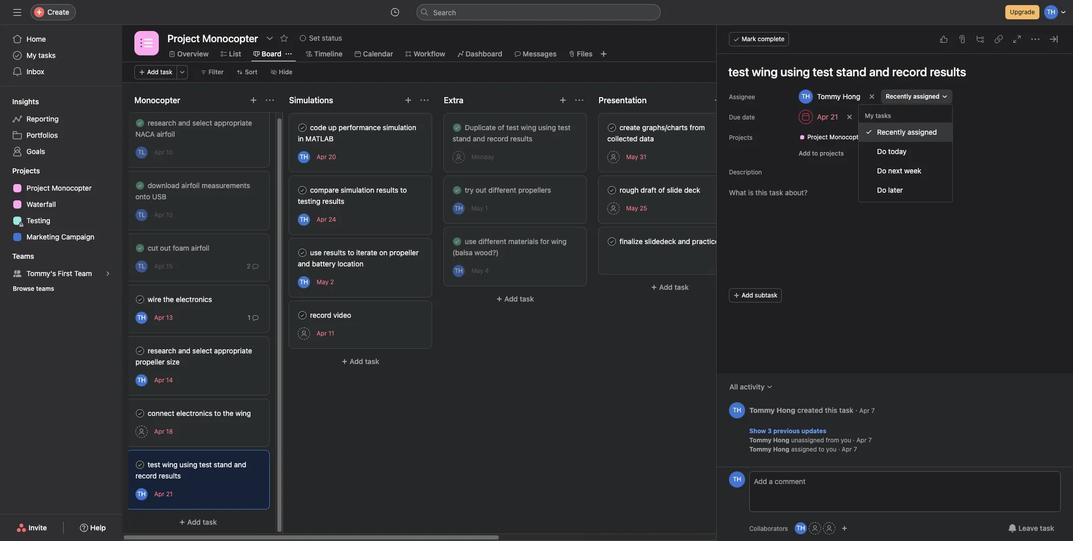 Task type: vqa. For each thing, say whether or not it's contained in the screenshot.


Task type: locate. For each thing, give the bounding box(es) containing it.
list image
[[141, 37, 153, 49]]

1 vertical spatial propeller
[[135, 358, 165, 367]]

research and select appropriate naca airfoil
[[135, 119, 252, 139]]

apr 10 down the usb
[[154, 211, 173, 219]]

assigned up recently assigned option at right
[[914, 93, 940, 100]]

use inside use results to iterate on propeller and battery location
[[310, 249, 322, 257]]

project monocopter link
[[796, 132, 869, 143], [6, 180, 116, 197]]

using
[[539, 123, 556, 132], [180, 461, 197, 470]]

0 vertical spatial of
[[498, 123, 505, 132]]

1 horizontal spatial using
[[539, 123, 556, 132]]

0 vertical spatial apr 21
[[817, 113, 839, 121]]

projects down due date
[[729, 134, 753, 142]]

attachments: add a file to this task, test wing using test stand and record results image
[[959, 35, 967, 43]]

1 add task image from the left
[[559, 96, 567, 104]]

may left 31
[[626, 153, 638, 161]]

add for add task button under 11
[[350, 358, 363, 366]]

completed checkbox for connect electronics to the wing
[[134, 408, 146, 420]]

1 select from the top
[[192, 119, 212, 127]]

updates
[[802, 428, 827, 435]]

1 vertical spatial appropriate
[[214, 347, 252, 356]]

do left next
[[878, 167, 887, 175]]

1 horizontal spatial more section actions image
[[576, 96, 584, 104]]

1 vertical spatial projects
[[12, 167, 40, 175]]

tl down onto
[[138, 211, 145, 219]]

electronics right connect
[[176, 410, 213, 418]]

0 horizontal spatial my tasks
[[26, 51, 56, 60]]

you down updates
[[827, 446, 837, 454]]

use up battery
[[310, 249, 322, 257]]

1 vertical spatial do
[[878, 167, 887, 175]]

1 vertical spatial monocopter
[[830, 133, 865, 141]]

completed image for use results to iterate on propeller and battery location
[[296, 247, 309, 259]]

2 do from the top
[[878, 167, 887, 175]]

wing inside duplicate of test wing using test stand and record results
[[521, 123, 537, 132]]

inbox link
[[6, 64, 116, 80]]

simulation
[[383, 123, 417, 132], [341, 186, 375, 195]]

1 vertical spatial of
[[659, 186, 665, 195]]

research up naca at the top of the page
[[148, 119, 176, 127]]

apr for cut out foam airfoil
[[154, 263, 165, 270]]

apr for test wing using test stand and record results
[[154, 491, 165, 499]]

th button for test wing using test stand and record results
[[135, 489, 148, 501]]

results inside use results to iterate on propeller and battery location
[[324, 249, 346, 257]]

completed checkbox for compare simulation results to testing results
[[296, 184, 309, 197]]

date
[[743, 114, 755, 121]]

completed image for research and select appropriate propeller size
[[134, 345, 146, 358]]

1 apr 10 button from the top
[[154, 149, 173, 156]]

completed image
[[134, 117, 146, 129], [606, 122, 618, 134], [134, 180, 146, 192], [296, 184, 309, 197], [134, 242, 146, 255], [296, 247, 309, 259], [134, 294, 146, 306], [296, 310, 309, 322], [134, 459, 146, 472]]

copy task link image
[[995, 35, 1003, 43]]

reporting
[[26, 115, 59, 123]]

of left slide
[[659, 186, 665, 195]]

recently assigned option
[[859, 123, 953, 142]]

description
[[729, 169, 762, 176]]

Task Name text field
[[722, 60, 1061, 84]]

20
[[329, 153, 336, 161]]

help button
[[73, 520, 113, 538]]

add task button down 4
[[444, 290, 587, 309]]

test wing using test stand and record results
[[135, 461, 246, 481]]

add subtask button
[[729, 289, 783, 303]]

out for cut
[[160, 244, 171, 253]]

monocopter up waterfall link at the top of page
[[52, 184, 92, 193]]

out right try on the left top
[[476, 186, 487, 195]]

completed checkbox for create graphs/charts from collected data
[[606, 122, 618, 134]]

th for wire the electronics
[[137, 314, 146, 322]]

0 vertical spatial tl button
[[135, 146, 148, 159]]

1 vertical spatial stand
[[214, 461, 232, 470]]

more actions for this task image
[[1032, 35, 1040, 43]]

from right graphs/charts
[[690, 123, 705, 132]]

tasks down the 'home'
[[38, 51, 56, 60]]

global element
[[0, 25, 122, 86]]

1 horizontal spatial my tasks
[[865, 112, 892, 120]]

add to projects
[[799, 150, 844, 157]]

tl button for naca
[[135, 146, 148, 159]]

select
[[192, 119, 212, 127], [192, 347, 212, 356]]

0 horizontal spatial monocopter
[[52, 184, 92, 193]]

apr for compare simulation results to testing results
[[317, 216, 327, 224]]

foam
[[173, 244, 189, 253]]

0 vertical spatial 2
[[247, 263, 251, 270]]

airfoil right "foam"
[[191, 244, 209, 253]]

from down updates
[[826, 437, 840, 445]]

may 1 button
[[472, 205, 488, 212]]

propeller inside use results to iterate on propeller and battery location
[[390, 249, 419, 257]]

1 vertical spatial 2
[[330, 279, 334, 286]]

list link
[[221, 48, 241, 60]]

different left propellers
[[489, 186, 517, 195]]

1 add task image from the left
[[250, 96, 258, 104]]

may down battery
[[317, 279, 329, 286]]

and
[[178, 119, 190, 127], [473, 134, 485, 143], [678, 237, 691, 246], [298, 260, 310, 268], [178, 347, 190, 356], [234, 461, 246, 470]]

0 horizontal spatial propeller
[[135, 358, 165, 367]]

13
[[166, 314, 173, 322]]

1 horizontal spatial my
[[865, 112, 874, 120]]

· down tommy hong created this task · apr 7
[[839, 446, 841, 454]]

2 10 from the top
[[166, 211, 173, 219]]

0 vertical spatial 21
[[831, 113, 839, 121]]

video
[[334, 311, 351, 320]]

Search tasks, projects, and more text field
[[417, 4, 661, 20]]

recently inside recently assigned option
[[878, 128, 906, 137]]

· right this
[[856, 406, 858, 415]]

tl button down naca at the top of the page
[[135, 146, 148, 159]]

1 vertical spatial assigned
[[908, 128, 937, 137]]

finalize slidedeck and practice
[[620, 237, 719, 246]]

completed image for create graphs/charts from collected data
[[606, 122, 618, 134]]

location
[[338, 260, 364, 268]]

2 select from the top
[[192, 347, 212, 356]]

1 horizontal spatial project monocopter
[[808, 133, 865, 141]]

you right unassigned
[[841, 437, 852, 445]]

0 vertical spatial using
[[539, 123, 556, 132]]

project monocopter inside projects element
[[26, 184, 92, 193]]

filter
[[209, 68, 224, 76]]

10 for naca
[[166, 149, 173, 156]]

use up (balsa on the left
[[465, 237, 477, 246]]

projects down goals
[[12, 167, 40, 175]]

files
[[577, 49, 593, 58]]

electronics
[[176, 295, 212, 304], [176, 410, 213, 418]]

tl button for usb
[[135, 209, 148, 221]]

0 vertical spatial appropriate
[[214, 119, 252, 127]]

1 horizontal spatial you
[[841, 437, 852, 445]]

my tasks down the remove assignee image
[[865, 112, 892, 120]]

out right cut
[[160, 244, 171, 253]]

th button for try out different propellers
[[453, 202, 465, 215]]

10
[[166, 149, 173, 156], [166, 211, 173, 219]]

do for do today
[[878, 147, 887, 156]]

0 vertical spatial airfoil
[[157, 130, 175, 139]]

today
[[889, 147, 907, 156]]

subtask
[[755, 292, 778, 299]]

completed image for research and select appropriate naca airfoil
[[134, 117, 146, 129]]

10 down the usb
[[166, 211, 173, 219]]

0 horizontal spatial from
[[690, 123, 705, 132]]

0 horizontal spatial 1
[[248, 314, 251, 322]]

propeller up apr 14 button at the bottom left of page
[[135, 358, 165, 367]]

apr inside tommy hong created this task · apr 7
[[860, 407, 870, 415]]

may 4
[[472, 267, 489, 275]]

more section actions image for monocopter
[[266, 96, 274, 104]]

monocopter up naca at the top of the page
[[134, 96, 180, 105]]

apr 10 button
[[154, 149, 173, 156], [154, 211, 173, 219]]

None text field
[[165, 29, 261, 47]]

1 horizontal spatial propeller
[[390, 249, 419, 257]]

21 down test wing using test stand and record results
[[166, 491, 173, 499]]

clear due date image
[[847, 114, 853, 120]]

apr for record video
[[317, 330, 327, 338]]

add task image for presentation
[[714, 96, 722, 104]]

2 apr 10 button from the top
[[154, 211, 173, 219]]

2 apr 10 from the top
[[154, 211, 173, 219]]

tl left apr 15
[[138, 263, 145, 270]]

1 horizontal spatial 21
[[831, 113, 839, 121]]

matlab
[[306, 134, 334, 143]]

my tasks down the 'home'
[[26, 51, 56, 60]]

1 vertical spatial 21
[[166, 491, 173, 499]]

record up apr 21 button
[[135, 472, 157, 481]]

1 vertical spatial apr 10 button
[[154, 211, 173, 219]]

1 do from the top
[[878, 147, 887, 156]]

· down show 3 previous updates button
[[853, 437, 855, 445]]

Completed checkbox
[[134, 117, 146, 129], [451, 122, 464, 134], [606, 122, 618, 134], [296, 184, 309, 197], [451, 236, 464, 248], [296, 247, 309, 259], [134, 294, 146, 306], [134, 345, 146, 358]]

research up size
[[148, 347, 176, 356]]

collaborators
[[750, 525, 789, 533]]

may left 25
[[626, 205, 638, 212]]

more section actions image
[[266, 96, 274, 104], [576, 96, 584, 104]]

assigned down the recently assigned dropdown button
[[908, 128, 937, 137]]

0 vertical spatial recently
[[886, 93, 912, 100]]

from inside show 3 previous updates tommy hong unassigned from you · apr 7 tommy hong assigned to you · apr 7
[[826, 437, 840, 445]]

completed checkbox for record video
[[296, 310, 309, 322]]

apr for research and select appropriate propeller size
[[154, 377, 165, 385]]

completed image for rough draft of slide deck
[[606, 184, 618, 197]]

1 vertical spatial research
[[148, 347, 176, 356]]

projects
[[729, 134, 753, 142], [12, 167, 40, 175]]

use inside use different materials for wing (balsa wood?)
[[465, 237, 477, 246]]

show options image
[[266, 34, 274, 42]]

project monocopter up the projects
[[808, 133, 865, 141]]

tasks inside the global element
[[38, 51, 56, 60]]

calendar link
[[355, 48, 393, 60]]

simulation inside compare simulation results to testing results
[[341, 186, 375, 195]]

project monocopter up waterfall link at the top of page
[[26, 184, 92, 193]]

2 vertical spatial record
[[135, 472, 157, 481]]

see details, tommy's first team image
[[105, 271, 111, 277]]

project up waterfall
[[26, 184, 50, 193]]

overview link
[[169, 48, 209, 60]]

assigned inside show 3 previous updates tommy hong unassigned from you · apr 7 tommy hong assigned to you · apr 7
[[792, 446, 817, 454]]

add task image
[[559, 96, 567, 104], [714, 96, 722, 104]]

testing
[[26, 216, 50, 225]]

0 vertical spatial assigned
[[914, 93, 940, 100]]

select for size
[[192, 347, 212, 356]]

select inside 'research and select appropriate naca airfoil'
[[192, 119, 212, 127]]

appropriate inside 'research and select appropriate naca airfoil'
[[214, 119, 252, 127]]

7 inside tommy hong created this task · apr 7
[[872, 407, 875, 415]]

record up apr 11 button
[[310, 311, 332, 320]]

simulation right performance
[[383, 123, 417, 132]]

wing inside use different materials for wing (balsa wood?)
[[552, 237, 567, 246]]

and inside use results to iterate on propeller and battery location
[[298, 260, 310, 268]]

0 vertical spatial recently assigned
[[886, 93, 940, 100]]

simulations
[[289, 96, 333, 105]]

projects element
[[0, 162, 122, 248]]

show
[[750, 428, 767, 435]]

apr 10 button down the usb
[[154, 211, 173, 219]]

monocopter inside main content
[[830, 133, 865, 141]]

th button inside main content
[[729, 403, 746, 419]]

add task image for simulations
[[404, 96, 413, 104]]

add subtask image
[[977, 35, 985, 43]]

completed checkbox for try out different propellers
[[451, 184, 464, 197]]

due
[[729, 114, 741, 121]]

0 vertical spatial ·
[[856, 406, 858, 415]]

0 vertical spatial project monocopter link
[[796, 132, 869, 143]]

completed image for wire the electronics
[[134, 294, 146, 306]]

appropriate for research and select appropriate propeller size
[[214, 347, 252, 356]]

Completed checkbox
[[296, 122, 309, 134], [134, 180, 146, 192], [451, 184, 464, 197], [606, 184, 618, 197], [606, 236, 618, 248], [134, 242, 146, 255], [296, 310, 309, 322], [134, 408, 146, 420], [134, 459, 146, 472]]

1 vertical spatial record
[[310, 311, 332, 320]]

out for try
[[476, 186, 487, 195]]

3 do from the top
[[878, 186, 887, 195]]

completed image
[[296, 122, 309, 134], [451, 122, 464, 134], [451, 184, 464, 197], [606, 184, 618, 197], [451, 236, 464, 248], [606, 236, 618, 248], [134, 345, 146, 358], [134, 408, 146, 420]]

main content
[[717, 54, 1074, 468]]

more section actions image left presentation
[[576, 96, 584, 104]]

use for extra
[[465, 237, 477, 246]]

add task image down "sort"
[[250, 96, 258, 104]]

0 vertical spatial record
[[487, 134, 509, 143]]

invite button
[[10, 520, 54, 538]]

1 vertical spatial project monocopter
[[26, 184, 92, 193]]

my up inbox
[[26, 51, 36, 60]]

1 horizontal spatial from
[[826, 437, 840, 445]]

apr 21 down test wing using test stand and record results
[[154, 491, 173, 499]]

1 vertical spatial the
[[223, 410, 234, 418]]

use
[[465, 237, 477, 246], [310, 249, 322, 257]]

21 left clear due date image
[[831, 113, 839, 121]]

testing
[[298, 197, 321, 206]]

add
[[147, 68, 159, 76], [799, 150, 811, 157], [660, 283, 673, 292], [742, 292, 754, 299], [505, 295, 518, 304], [350, 358, 363, 366], [187, 519, 201, 527]]

workflow
[[414, 49, 445, 58]]

1 vertical spatial out
[[160, 244, 171, 253]]

project inside projects element
[[26, 184, 50, 193]]

0 vertical spatial simulation
[[383, 123, 417, 132]]

monocopter down clear due date image
[[830, 133, 865, 141]]

tommy hong created this task · apr 7
[[750, 406, 875, 415]]

0 horizontal spatial project monocopter link
[[6, 180, 116, 197]]

using inside duplicate of test wing using test stand and record results
[[539, 123, 556, 132]]

do for do later
[[878, 186, 887, 195]]

stand inside test wing using test stand and record results
[[214, 461, 232, 470]]

1 apr 10 from the top
[[154, 149, 173, 156]]

1 horizontal spatial projects
[[729, 134, 753, 142]]

1 tl button from the top
[[135, 146, 148, 159]]

completed image for record video
[[296, 310, 309, 322]]

0 horizontal spatial out
[[160, 244, 171, 253]]

different up wood?)
[[479, 237, 507, 246]]

1 vertical spatial project monocopter link
[[6, 180, 116, 197]]

history image
[[391, 8, 399, 16]]

apr 15 button
[[154, 263, 173, 270]]

completed image for code up performance simulation in matlab
[[296, 122, 309, 134]]

1 horizontal spatial use
[[465, 237, 477, 246]]

presentation
[[599, 96, 647, 105]]

th
[[300, 153, 308, 161], [455, 205, 463, 212], [300, 216, 308, 223], [455, 267, 463, 275], [300, 278, 308, 286], [137, 314, 146, 322], [137, 377, 146, 384], [733, 407, 742, 415], [733, 476, 742, 484], [137, 491, 146, 498], [797, 525, 805, 533]]

2 vertical spatial tl button
[[135, 261, 148, 273]]

recently down 'test wing using test stand and record results' "text field"
[[886, 93, 912, 100]]

0 vertical spatial project
[[808, 133, 828, 141]]

more section actions image down "hide" dropdown button
[[266, 96, 274, 104]]

add for add task button on the left of the more actions image
[[147, 68, 159, 76]]

th button for compare simulation results to testing results
[[298, 214, 310, 226]]

21
[[831, 113, 839, 121], [166, 491, 173, 499]]

simulation right compare
[[341, 186, 375, 195]]

full screen image
[[1014, 35, 1022, 43]]

1 vertical spatial recently assigned
[[878, 128, 937, 137]]

project up add to projects
[[808, 133, 828, 141]]

0 vertical spatial the
[[163, 295, 174, 304]]

for
[[541, 237, 550, 246]]

3 tommy hong link from the top
[[750, 446, 790, 454]]

may left 4
[[472, 267, 484, 275]]

1 vertical spatial simulation
[[341, 186, 375, 195]]

1 vertical spatial different
[[479, 237, 507, 246]]

tasks up recently assigned option at right
[[876, 112, 892, 120]]

1 button
[[246, 313, 261, 323]]

2 add task image from the left
[[714, 96, 722, 104]]

2 tl from the top
[[138, 211, 145, 219]]

1 horizontal spatial apr 21
[[817, 113, 839, 121]]

1 appropriate from the top
[[214, 119, 252, 127]]

2 vertical spatial tl
[[138, 263, 145, 270]]

browse
[[13, 285, 34, 293]]

1 vertical spatial recently
[[878, 128, 906, 137]]

add task image
[[250, 96, 258, 104], [404, 96, 413, 104]]

on
[[379, 249, 388, 257]]

2 button
[[245, 262, 261, 272]]

tommy hong link
[[750, 406, 796, 415], [750, 437, 790, 445], [750, 446, 790, 454]]

0 horizontal spatial tasks
[[38, 51, 56, 60]]

leave
[[1019, 525, 1039, 533]]

1 vertical spatial project
[[26, 184, 50, 193]]

1 horizontal spatial monocopter
[[134, 96, 180, 105]]

0 vertical spatial research
[[148, 119, 176, 127]]

apr 11
[[317, 330, 334, 338]]

th button for code up performance simulation in matlab
[[298, 151, 310, 163]]

select inside research and select appropriate propeller size
[[192, 347, 212, 356]]

projects button
[[0, 166, 40, 176]]

completed checkbox for cut out foam airfoil
[[134, 242, 146, 255]]

0 horizontal spatial of
[[498, 123, 505, 132]]

apr 10 down naca at the top of the page
[[154, 149, 173, 156]]

hide sidebar image
[[13, 8, 21, 16]]

appropriate inside research and select appropriate propeller size
[[214, 347, 252, 356]]

2 tommy hong link from the top
[[750, 437, 790, 445]]

test
[[507, 123, 519, 132], [558, 123, 571, 132], [148, 461, 160, 470], [199, 461, 212, 470]]

propeller right on at top
[[390, 249, 419, 257]]

do left later
[[878, 186, 887, 195]]

airfoil right download
[[181, 181, 200, 190]]

close details image
[[1050, 35, 1058, 43]]

record down duplicate
[[487, 134, 509, 143]]

10 up download
[[166, 149, 173, 156]]

record
[[487, 134, 509, 143], [310, 311, 332, 320], [135, 472, 157, 481]]

apr for research and select appropriate naca airfoil
[[154, 149, 165, 156]]

do left today
[[878, 147, 887, 156]]

0 horizontal spatial add task image
[[559, 96, 567, 104]]

may 25 button
[[626, 205, 648, 212]]

0 horizontal spatial record
[[135, 472, 157, 481]]

0 horizontal spatial 2
[[247, 263, 251, 270]]

apr for download airfoil measurements onto usb
[[154, 211, 165, 219]]

extra
[[444, 96, 464, 105]]

0 horizontal spatial add task image
[[250, 96, 258, 104]]

recently assigned
[[886, 93, 940, 100], [878, 128, 937, 137]]

record inside test wing using test stand and record results
[[135, 472, 157, 481]]

to inside button
[[813, 150, 819, 157]]

0 vertical spatial tl
[[138, 148, 145, 156]]

from inside "create graphs/charts from collected data"
[[690, 123, 705, 132]]

completed checkbox for code up performance simulation in matlab
[[296, 122, 309, 134]]

apr 21
[[817, 113, 839, 121], [154, 491, 173, 499]]

0 vertical spatial 10
[[166, 149, 173, 156]]

completed checkbox for test wing using test stand and record results
[[134, 459, 146, 472]]

0 horizontal spatial project monocopter
[[26, 184, 92, 193]]

airfoil inside download airfoil measurements onto usb
[[181, 181, 200, 190]]

research inside research and select appropriate propeller size
[[148, 347, 176, 356]]

10 for usb
[[166, 211, 173, 219]]

1 vertical spatial select
[[192, 347, 212, 356]]

2 appropriate from the top
[[214, 347, 252, 356]]

tommy hong link for unassigned from you
[[750, 437, 790, 445]]

airfoil inside 'research and select appropriate naca airfoil'
[[157, 130, 175, 139]]

completed checkbox for use different materials for wing (balsa wood?)
[[451, 236, 464, 248]]

2 tl button from the top
[[135, 209, 148, 221]]

more actions image
[[179, 69, 185, 75]]

0 vertical spatial project monocopter
[[808, 133, 865, 141]]

electronics right wire
[[176, 295, 212, 304]]

more section actions image for extra
[[576, 96, 584, 104]]

recently assigned down 'test wing using test stand and record results' "text field"
[[886, 93, 940, 100]]

insights element
[[0, 93, 122, 162]]

completed image for cut out foam airfoil
[[134, 242, 146, 255]]

2 vertical spatial monocopter
[[52, 184, 92, 193]]

select for airfoil
[[192, 119, 212, 127]]

1 research from the top
[[148, 119, 176, 127]]

1 vertical spatial tl button
[[135, 209, 148, 221]]

set
[[309, 34, 320, 42]]

0 vertical spatial use
[[465, 237, 477, 246]]

1 horizontal spatial project
[[808, 133, 828, 141]]

assigned down unassigned
[[792, 446, 817, 454]]

portfolios link
[[6, 127, 116, 144]]

completed image for compare simulation results to testing results
[[296, 184, 309, 197]]

first
[[58, 269, 72, 278]]

apr 24 button
[[317, 216, 336, 224]]

apr 10 button for usb
[[154, 211, 173, 219]]

completed image for download airfoil measurements onto usb
[[134, 180, 146, 192]]

research inside 'research and select appropriate naca airfoil'
[[148, 119, 176, 127]]

messages link
[[515, 48, 557, 60]]

insights button
[[0, 97, 39, 107]]

3 tl from the top
[[138, 263, 145, 270]]

apr 10 button down naca at the top of the page
[[154, 149, 173, 156]]

hide button
[[266, 65, 297, 79]]

do today
[[878, 147, 907, 156]]

th button for use results to iterate on propeller and battery location
[[298, 276, 310, 289]]

completed image for duplicate of test wing using test stand and record results
[[451, 122, 464, 134]]

of right duplicate
[[498, 123, 505, 132]]

results inside duplicate of test wing using test stand and record results
[[511, 134, 533, 143]]

2 horizontal spatial record
[[487, 134, 509, 143]]

and inside 'research and select appropriate naca airfoil'
[[178, 119, 190, 127]]

add task
[[147, 68, 172, 76], [660, 283, 689, 292], [505, 295, 534, 304], [350, 358, 380, 366], [187, 519, 217, 527]]

0 vertical spatial tommy hong link
[[750, 406, 796, 415]]

airfoil right naca at the top of the page
[[157, 130, 175, 139]]

data
[[640, 134, 654, 143]]

apr 21 down tommy hong dropdown button on the right of page
[[817, 113, 839, 121]]

project monocopter link up the projects
[[796, 132, 869, 143]]

2 more section actions image from the left
[[576, 96, 584, 104]]

home link
[[6, 31, 116, 47]]

0 vertical spatial 1
[[485, 205, 488, 212]]

unassigned
[[792, 437, 825, 445]]

0 horizontal spatial stand
[[214, 461, 232, 470]]

may down try on the left top
[[472, 205, 484, 212]]

th for use different materials for wing (balsa wood?)
[[455, 267, 463, 275]]

completed image for connect electronics to the wing
[[134, 408, 146, 420]]

code up performance simulation in matlab
[[298, 123, 417, 143]]

th inside main content
[[733, 407, 742, 415]]

0 vertical spatial monocopter
[[134, 96, 180, 105]]

add task image left more section actions icon
[[404, 96, 413, 104]]

1 vertical spatial tommy hong link
[[750, 437, 790, 445]]

0 horizontal spatial using
[[180, 461, 197, 470]]

tl button down onto
[[135, 209, 148, 221]]

tl for naca
[[138, 148, 145, 156]]

0 vertical spatial 7
[[872, 407, 875, 415]]

2 research from the top
[[148, 347, 176, 356]]

recently assigned up today
[[878, 128, 937, 137]]

1 10 from the top
[[166, 149, 173, 156]]

0 vertical spatial propeller
[[390, 249, 419, 257]]

1 vertical spatial use
[[310, 249, 322, 257]]

assigned inside option
[[908, 128, 937, 137]]

1 horizontal spatial the
[[223, 410, 234, 418]]

1 more section actions image from the left
[[266, 96, 274, 104]]

2 add task image from the left
[[404, 96, 413, 104]]

using inside test wing using test stand and record results
[[180, 461, 197, 470]]

projects
[[820, 150, 844, 157]]

1 tl from the top
[[138, 148, 145, 156]]

tl button down cut
[[135, 261, 148, 273]]

recently up do today
[[878, 128, 906, 137]]

may 4 button
[[472, 267, 489, 275]]

project monocopter link up waterfall
[[6, 180, 116, 197]]

my down the remove assignee image
[[865, 112, 874, 120]]

record inside duplicate of test wing using test stand and record results
[[487, 134, 509, 143]]

overview
[[177, 49, 209, 58]]

tl down naca at the top of the page
[[138, 148, 145, 156]]



Task type: describe. For each thing, give the bounding box(es) containing it.
to inside show 3 previous updates tommy hong unassigned from you · apr 7 tommy hong assigned to you · apr 7
[[819, 446, 825, 454]]

create
[[47, 8, 69, 16]]

4
[[485, 267, 489, 275]]

th for compare simulation results to testing results
[[300, 216, 308, 223]]

messages
[[523, 49, 557, 58]]

1 vertical spatial 7
[[869, 437, 872, 445]]

21 inside dropdown button
[[831, 113, 839, 121]]

activity
[[740, 383, 765, 392]]

2 horizontal spatial ·
[[856, 406, 858, 415]]

tl for usb
[[138, 211, 145, 219]]

1 horizontal spatial tasks
[[876, 112, 892, 120]]

my tasks inside the global element
[[26, 51, 56, 60]]

apr 10 for naca
[[154, 149, 173, 156]]

list
[[229, 49, 241, 58]]

create button
[[31, 4, 76, 20]]

may for out
[[472, 205, 484, 212]]

main content containing tommy hong
[[717, 54, 1074, 468]]

propeller inside research and select appropriate propeller size
[[135, 358, 165, 367]]

my inside the global element
[[26, 51, 36, 60]]

add tab image
[[600, 50, 608, 58]]

may for different
[[472, 267, 484, 275]]

upgrade
[[1011, 8, 1035, 16]]

th for try out different propellers
[[455, 205, 463, 212]]

due date
[[729, 114, 755, 121]]

apr 15
[[154, 263, 173, 270]]

1 vertical spatial my tasks
[[865, 112, 892, 120]]

1 horizontal spatial of
[[659, 186, 665, 195]]

add task image for extra
[[559, 96, 567, 104]]

completed checkbox for finalize slidedeck and practice
[[606, 236, 618, 248]]

graphs/charts
[[643, 123, 688, 132]]

testing link
[[6, 213, 116, 229]]

may 2 button
[[317, 279, 334, 286]]

apr 10 button for naca
[[154, 149, 173, 156]]

to inside compare simulation results to testing results
[[400, 186, 407, 195]]

naca
[[135, 130, 155, 139]]

apr 21 button
[[795, 108, 843, 126]]

try
[[465, 186, 474, 195]]

0 vertical spatial electronics
[[176, 295, 212, 304]]

rough draft of slide deck
[[620, 186, 701, 195]]

usb
[[152, 193, 166, 201]]

browse teams button
[[8, 282, 59, 296]]

duplicate of test wing using test stand and record results
[[453, 123, 571, 143]]

apr 13 button
[[154, 314, 173, 322]]

1 vertical spatial electronics
[[176, 410, 213, 418]]

project monocopter link inside main content
[[796, 132, 869, 143]]

completed checkbox for research and select appropriate naca airfoil
[[134, 117, 146, 129]]

do for do next week
[[878, 167, 887, 175]]

completed checkbox for download airfoil measurements onto usb
[[134, 180, 146, 192]]

th for research and select appropriate propeller size
[[137, 377, 146, 384]]

teams element
[[0, 248, 122, 298]]

tommy hong
[[817, 92, 861, 101]]

apr for wire the electronics
[[154, 314, 165, 322]]

browse teams
[[13, 285, 54, 293]]

project monocopter link inside projects element
[[6, 180, 116, 197]]

tab actions image
[[286, 51, 292, 57]]

apr for connect electronics to the wing
[[154, 428, 165, 436]]

completed checkbox for duplicate of test wing using test stand and record results
[[451, 122, 464, 134]]

help
[[90, 524, 106, 533]]

marketing campaign
[[26, 233, 94, 241]]

connect
[[148, 410, 174, 418]]

research for airfoil
[[148, 119, 176, 127]]

monocopter inside projects element
[[52, 184, 92, 193]]

th for test wing using test stand and record results
[[137, 491, 146, 498]]

research for size
[[148, 347, 176, 356]]

created
[[798, 406, 824, 415]]

2 vertical spatial 7
[[854, 446, 858, 454]]

tommy's first team
[[26, 269, 92, 278]]

try out different propellers
[[465, 186, 551, 195]]

marketing
[[26, 233, 59, 241]]

waterfall link
[[6, 197, 116, 213]]

(balsa
[[453, 249, 473, 257]]

set status button
[[295, 31, 347, 45]]

up
[[328, 123, 337, 132]]

monday button
[[472, 153, 495, 161]]

may for results
[[317, 279, 329, 286]]

apr 18
[[154, 428, 173, 436]]

1 vertical spatial you
[[827, 446, 837, 454]]

and inside research and select appropriate propeller size
[[178, 347, 190, 356]]

recently assigned inside dropdown button
[[886, 93, 940, 100]]

0 horizontal spatial the
[[163, 295, 174, 304]]

0 horizontal spatial apr 21
[[154, 491, 173, 499]]

project monocopter inside main content
[[808, 133, 865, 141]]

1 horizontal spatial 2
[[330, 279, 334, 286]]

3
[[768, 428, 772, 435]]

different inside use different materials for wing (balsa wood?)
[[479, 237, 507, 246]]

add inside button
[[799, 150, 811, 157]]

and inside test wing using test stand and record results
[[234, 461, 246, 470]]

and inside duplicate of test wing using test stand and record results
[[473, 134, 485, 143]]

do later
[[878, 186, 903, 195]]

completed checkbox for research and select appropriate propeller size
[[134, 345, 146, 358]]

th for use results to iterate on propeller and battery location
[[300, 278, 308, 286]]

slide
[[667, 186, 683, 195]]

add for add task button below 4
[[505, 295, 518, 304]]

recently inside dropdown button
[[886, 93, 912, 100]]

tommy hong link for assigned to you
[[750, 446, 790, 454]]

0 likes. click to like this task image
[[940, 35, 948, 43]]

more section actions image
[[421, 96, 429, 104]]

apr 21 inside dropdown button
[[817, 113, 839, 121]]

add for add subtask button
[[742, 292, 754, 299]]

this
[[825, 406, 838, 415]]

measurements
[[202, 181, 250, 190]]

of inside duplicate of test wing using test stand and record results
[[498, 123, 505, 132]]

add subtask
[[742, 292, 778, 299]]

1 inside 'button'
[[248, 314, 251, 322]]

may 25
[[626, 205, 648, 212]]

th button for wire the electronics
[[135, 312, 148, 324]]

projects inside main content
[[729, 134, 753, 142]]

add task image for monocopter
[[250, 96, 258, 104]]

assigned inside dropdown button
[[914, 93, 940, 100]]

apr for code up performance simulation in matlab
[[317, 153, 327, 161]]

wire the electronics
[[148, 295, 212, 304]]

25
[[640, 205, 648, 212]]

0 vertical spatial different
[[489, 186, 517, 195]]

1 horizontal spatial record
[[310, 311, 332, 320]]

all
[[730, 383, 738, 392]]

2 inside button
[[247, 263, 251, 270]]

mark complete
[[742, 35, 785, 43]]

th button for research and select appropriate propeller size
[[135, 375, 148, 387]]

all activity
[[730, 383, 765, 392]]

1 vertical spatial my
[[865, 112, 874, 120]]

timeline link
[[306, 48, 343, 60]]

may 31 button
[[626, 153, 647, 161]]

completed image for finalize slidedeck and practice
[[606, 236, 618, 248]]

mark
[[742, 35, 756, 43]]

use for simulations
[[310, 249, 322, 257]]

completed image for try out different propellers
[[451, 184, 464, 197]]

files link
[[569, 48, 593, 60]]

apr 10 for usb
[[154, 211, 173, 219]]

size
[[167, 358, 180, 367]]

2 vertical spatial airfoil
[[191, 244, 209, 253]]

use different materials for wing (balsa wood?)
[[453, 237, 567, 257]]

completed checkbox for rough draft of slide deck
[[606, 184, 618, 197]]

add task button down 11
[[289, 353, 432, 371]]

remove assignee image
[[870, 94, 876, 100]]

show 3 previous updates tommy hong unassigned from you · apr 7 tommy hong assigned to you · apr 7
[[750, 428, 872, 454]]

test wing using test stand and record results dialog
[[717, 25, 1074, 542]]

appropriate for research and select appropriate naca airfoil
[[214, 119, 252, 127]]

simulation inside code up performance simulation in matlab
[[383, 123, 417, 132]]

recently assigned inside option
[[878, 128, 937, 137]]

completed image for use different materials for wing (balsa wood?)
[[451, 236, 464, 248]]

task inside leave task button
[[1041, 525, 1055, 533]]

add or remove collaborators image
[[842, 526, 848, 532]]

wing inside test wing using test stand and record results
[[162, 461, 178, 470]]

stand inside duplicate of test wing using test stand and record results
[[453, 134, 471, 143]]

project inside main content
[[808, 133, 828, 141]]

may for draft
[[626, 205, 638, 212]]

add for add task button under finalize slidedeck and practice
[[660, 283, 673, 292]]

set status
[[309, 34, 342, 42]]

results inside test wing using test stand and record results
[[159, 472, 181, 481]]

later
[[889, 186, 903, 195]]

team
[[74, 269, 92, 278]]

th button for use different materials for wing (balsa wood?)
[[453, 265, 465, 277]]

0 horizontal spatial ·
[[839, 446, 841, 454]]

task inside main content
[[840, 406, 854, 415]]

add task button down finalize slidedeck and practice
[[599, 279, 742, 297]]

projects inside projects dropdown button
[[12, 167, 40, 175]]

to inside use results to iterate on propeller and battery location
[[348, 249, 354, 257]]

show 3 previous updates button
[[717, 423, 1074, 437]]

in
[[298, 134, 304, 143]]

0 horizontal spatial 21
[[166, 491, 173, 499]]

completed checkbox for use results to iterate on propeller and battery location
[[296, 247, 309, 259]]

dashboard
[[466, 49, 503, 58]]

invite
[[29, 524, 47, 533]]

15
[[166, 263, 173, 270]]

code
[[310, 123, 327, 132]]

create
[[620, 123, 641, 132]]

th for code up performance simulation in matlab
[[300, 153, 308, 161]]

hong inside dropdown button
[[843, 92, 861, 101]]

may for graphs/charts
[[626, 153, 638, 161]]

11
[[329, 330, 334, 338]]

1 tommy hong link from the top
[[750, 406, 796, 415]]

apr inside dropdown button
[[817, 113, 829, 121]]

teams button
[[0, 252, 34, 262]]

completed checkbox for wire the electronics
[[134, 294, 146, 306]]

completed image for test wing using test stand and record results
[[134, 459, 146, 472]]

filter button
[[196, 65, 228, 79]]

3 tl button from the top
[[135, 261, 148, 273]]

add to starred image
[[280, 34, 288, 42]]

complete
[[758, 35, 785, 43]]

add task button left the more actions image
[[134, 65, 177, 79]]

add to projects button
[[795, 147, 849, 161]]

reporting link
[[6, 111, 116, 127]]

apr 13
[[154, 314, 173, 322]]

tommy inside dropdown button
[[817, 92, 841, 101]]

add for add task button under apr 21 button
[[187, 519, 201, 527]]

propellers
[[518, 186, 551, 195]]

timeline
[[314, 49, 343, 58]]

goals link
[[6, 144, 116, 160]]

apr 24
[[317, 216, 336, 224]]

1 horizontal spatial ·
[[853, 437, 855, 445]]

add task button down apr 21 button
[[127, 514, 269, 532]]

goals
[[26, 147, 45, 156]]



